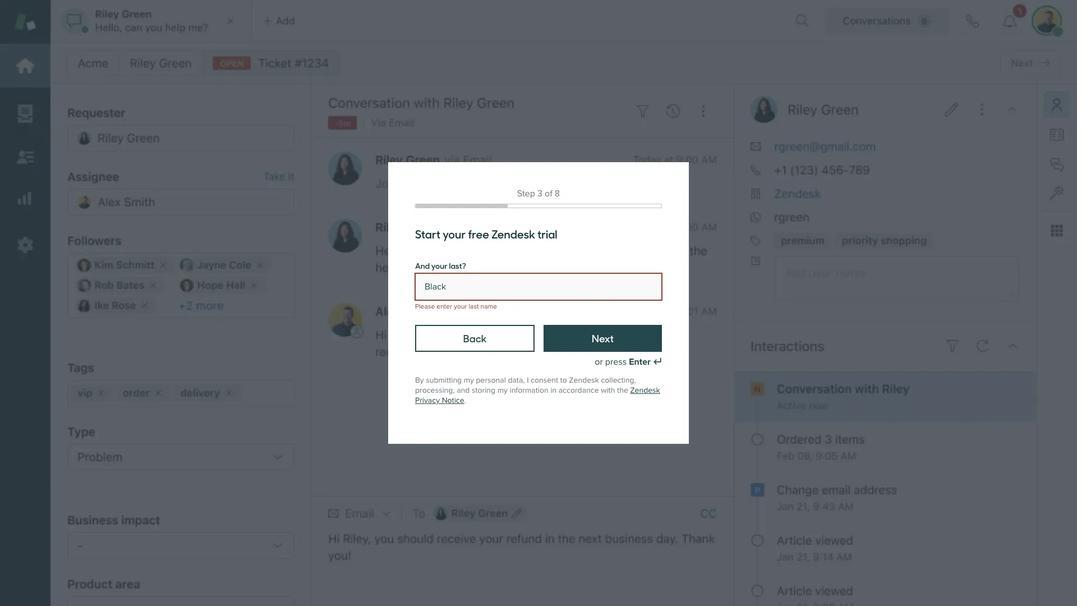 Task type: locate. For each thing, give the bounding box(es) containing it.
And your last? text field
[[415, 273, 662, 300]]

0 horizontal spatial my
[[464, 376, 474, 385]]

please
[[415, 303, 435, 311]]

1 horizontal spatial my
[[498, 386, 508, 395]]

0 vertical spatial your
[[443, 226, 466, 242]]

or
[[595, 357, 603, 368]]

0 vertical spatial my
[[464, 376, 474, 385]]

next button
[[544, 325, 662, 352]]

your right "and"
[[432, 260, 448, 271]]

my
[[464, 376, 474, 385], [498, 386, 508, 395]]

storing
[[472, 386, 496, 395]]

step 3 of 8
[[518, 188, 560, 199]]

zendesk
[[492, 226, 536, 242], [569, 376, 599, 385], [631, 386, 661, 395]]

by
[[415, 376, 424, 385]]

step
[[518, 188, 535, 199]]

zendesk right the
[[631, 386, 661, 395]]

zendesk left trial
[[492, 226, 536, 242]]

1 vertical spatial my
[[498, 386, 508, 395]]

collecting,
[[601, 376, 636, 385]]

2 vertical spatial zendesk
[[631, 386, 661, 395]]

8
[[555, 188, 560, 199]]

1 vertical spatial your
[[432, 260, 448, 271]]

last
[[469, 303, 479, 311]]

and
[[457, 386, 470, 395]]

my down personal
[[498, 386, 508, 395]]

or press enter
[[595, 357, 651, 368]]

zendesk inside zendesk privacy notice
[[631, 386, 661, 395]]

and
[[415, 260, 430, 271]]

my up 'and'
[[464, 376, 474, 385]]

1 horizontal spatial zendesk
[[569, 376, 599, 385]]

to
[[561, 376, 567, 385]]

3
[[538, 188, 543, 199]]

submitting
[[426, 376, 462, 385]]

0 horizontal spatial zendesk
[[492, 226, 536, 242]]

2 horizontal spatial zendesk
[[631, 386, 661, 395]]

zendesk up accordance
[[569, 376, 599, 385]]

start your free zendesk trial
[[415, 226, 558, 242]]

your left free
[[443, 226, 466, 242]]

in
[[551, 386, 557, 395]]

your
[[443, 226, 466, 242], [432, 260, 448, 271], [454, 303, 467, 311]]

your left last
[[454, 303, 467, 311]]

back
[[464, 331, 487, 345]]

accordance
[[559, 386, 599, 395]]

1 vertical spatial zendesk
[[569, 376, 599, 385]]



Task type: describe. For each thing, give the bounding box(es) containing it.
.
[[465, 396, 466, 405]]

trial
[[538, 226, 558, 242]]

processing,
[[415, 386, 455, 395]]

personal
[[476, 376, 506, 385]]

zendesk privacy notice link
[[415, 386, 661, 405]]

and your last?
[[415, 260, 467, 271]]

your for and
[[432, 260, 448, 271]]

i
[[527, 376, 529, 385]]

last?
[[449, 260, 467, 271]]

zendesk privacy notice
[[415, 386, 661, 405]]

enter
[[437, 303, 452, 311]]

enter image
[[653, 358, 662, 367]]

0 vertical spatial zendesk
[[492, 226, 536, 242]]

by submitting my personal data, i consent to zendesk collecting, processing, and storing my information in accordance with the
[[415, 376, 636, 395]]

information
[[510, 386, 549, 395]]

data,
[[508, 376, 525, 385]]

of
[[545, 188, 553, 199]]

next
[[592, 331, 614, 345]]

with
[[601, 386, 616, 395]]

your for start
[[443, 226, 466, 242]]

privacy
[[415, 396, 440, 405]]

2 vertical spatial your
[[454, 303, 467, 311]]

enter
[[629, 357, 651, 368]]

back button
[[415, 325, 535, 352]]

start
[[415, 226, 441, 242]]

consent
[[531, 376, 559, 385]]

free
[[468, 226, 490, 242]]

please enter your last name
[[415, 303, 497, 311]]

the
[[618, 386, 629, 395]]

notice
[[442, 396, 465, 405]]

press
[[606, 357, 627, 368]]

zendesk inside by submitting my personal data, i consent to zendesk collecting, processing, and storing my information in accordance with the
[[569, 376, 599, 385]]

product ui image
[[0, 0, 1078, 606]]

name
[[481, 303, 497, 311]]



Task type: vqa. For each thing, say whether or not it's contained in the screenshot.
zendesk privacy notice link
yes



